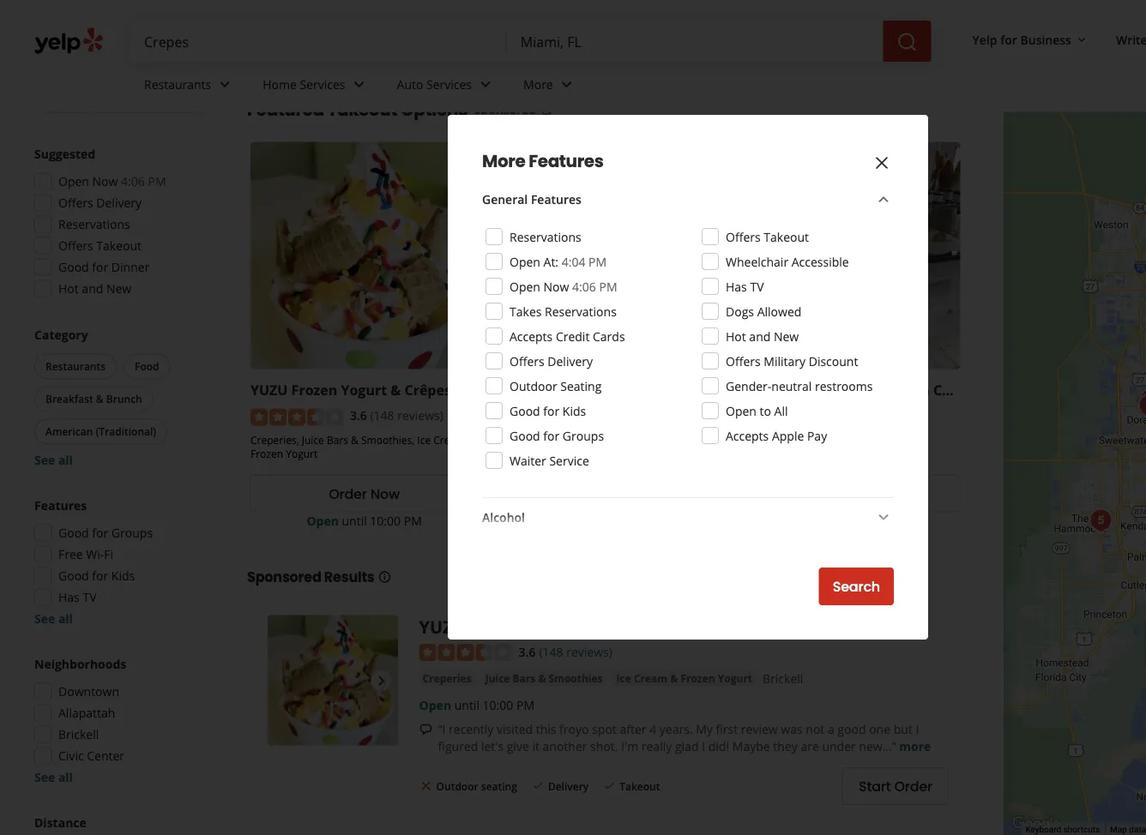 Task type: describe. For each thing, give the bounding box(es) containing it.
0 vertical spatial i
[[916, 721, 919, 738]]

order for mediterranean
[[570, 484, 608, 504]]

0 vertical spatial 16 info v2 image
[[540, 103, 553, 116]]

order now for yogurt
[[329, 484, 400, 504]]

more for more
[[523, 76, 553, 92]]

bars inside juice bars & smoothies button
[[513, 672, 536, 686]]

3.6 star rating image up creperies,
[[251, 409, 343, 426]]

brickell inside group
[[58, 727, 99, 743]]

yelp for business button
[[966, 24, 1096, 55]]

new…"
[[859, 738, 896, 755]]

see all for downtown
[[34, 770, 73, 786]]

auto
[[397, 76, 423, 92]]

restrooms
[[815, 378, 873, 394]]

creperies, juice bars & smoothies, ice cream & frozen yogurt
[[251, 433, 475, 461]]

american (traditional) button
[[34, 419, 167, 445]]

yelp for business
[[973, 31, 1072, 48]]

are
[[801, 738, 819, 755]]

group containing category
[[31, 326, 213, 469]]

search image
[[897, 32, 918, 52]]

now inside more features dialog
[[544, 278, 569, 295]]

free
[[58, 547, 83, 563]]

& inside breakfast & brunch, mediterranean, hookah bars
[[540, 433, 548, 447]]

all
[[774, 403, 788, 419]]

7 spices mediterranean restaurant & hookah lounge link
[[492, 381, 857, 399]]

2 horizontal spatial order
[[894, 777, 933, 797]]

"i
[[438, 721, 446, 738]]

for up waiter service
[[543, 428, 560, 444]]

until 9:00 pm
[[828, 513, 901, 529]]

google image
[[1008, 813, 1065, 836]]

restaurants for restaurants button
[[45, 359, 106, 374]]

options
[[401, 97, 468, 121]]

slideshow element
[[268, 616, 399, 747]]

outdoor for outdoor seating
[[510, 378, 557, 394]]

2 horizontal spatial until
[[828, 513, 853, 529]]

map
[[1110, 825, 1127, 835]]

1 horizontal spatial brickell
[[763, 671, 803, 687]]

downtown
[[58, 684, 119, 700]]

write link
[[1109, 24, 1146, 55]]

0 vertical spatial open until 10:00 pm
[[307, 513, 422, 529]]

has tv inside group
[[58, 589, 97, 606]]

more
[[899, 738, 931, 755]]

juice inside button
[[485, 672, 510, 686]]

shot.
[[590, 738, 618, 755]]

food
[[135, 359, 159, 374]]

4:06 inside more features dialog
[[572, 278, 596, 295]]

breakfast & brunch
[[45, 392, 142, 406]]

allowed
[[757, 303, 802, 320]]

features inside group
[[34, 498, 87, 514]]

accepts apple pay
[[726, 428, 827, 444]]

mediterranean,
[[590, 433, 664, 447]]

american (traditional)
[[45, 425, 156, 439]]

outdoor for outdoor seating
[[436, 779, 478, 794]]

open now 4:06 pm inside group
[[58, 173, 166, 190]]

good up waiter
[[510, 428, 540, 444]]

1 horizontal spatial hookah
[[750, 381, 803, 399]]

i'm
[[621, 738, 638, 755]]

hot inside more features dialog
[[726, 328, 746, 344]]

good down free
[[58, 568, 89, 584]]

(traditional)
[[96, 425, 156, 439]]

shortcuts
[[1064, 825, 1100, 835]]

open now 4:06 pm inside more features dialog
[[510, 278, 617, 295]]

free wi-fi
[[58, 547, 113, 563]]

pay
[[807, 428, 827, 444]]

froyo
[[559, 721, 589, 738]]

takeout inside group
[[96, 238, 142, 254]]

order now for mediterranean
[[570, 484, 641, 504]]

1 horizontal spatial (148
[[539, 644, 563, 660]]

cream inside creperies, juice bars & smoothies, ice cream & frozen yogurt
[[434, 433, 465, 447]]

open up takes
[[510, 278, 540, 295]]

for down wi-
[[92, 568, 108, 584]]

offers up wheelchair
[[726, 229, 761, 245]]

allapattah
[[58, 705, 115, 722]]

for left dinner
[[92, 259, 108, 275]]

for up wi-
[[92, 525, 108, 541]]

0 vertical spatial yuzu
[[251, 381, 288, 399]]

has tv inside more features dialog
[[726, 278, 764, 295]]

one
[[869, 721, 891, 738]]

takeout right 16 checkmark v2 image
[[620, 779, 660, 794]]

yogurt inside creperies, juice bars & smoothies, ice cream & frozen yogurt
[[286, 447, 318, 461]]

offers up the spices
[[510, 353, 545, 369]]

3.6 for 3.6 (148 reviews)
[[350, 408, 367, 424]]

1 vertical spatial 16 info v2 image
[[378, 571, 392, 584]]

seating
[[560, 378, 602, 394]]

see for good for groups
[[34, 611, 55, 627]]

4:06 inside group
[[121, 173, 145, 190]]

takes
[[510, 303, 542, 320]]

tv inside group
[[83, 589, 97, 606]]

give
[[507, 738, 529, 755]]

service
[[549, 453, 589, 469]]

category
[[34, 327, 88, 343]]

hookah inside breakfast & brunch, mediterranean, hookah bars
[[667, 433, 704, 447]]

monnier
[[783, 381, 841, 399]]

ice inside creperies, juice bars & smoothies, ice cream & frozen yogurt
[[417, 433, 431, 447]]

now inside group
[[92, 173, 118, 190]]

breakfast for breakfast & brunch
[[45, 392, 93, 406]]

smoothies,
[[361, 433, 415, 447]]

see all for good for groups
[[34, 611, 73, 627]]

24 chevron down v2 image for auto services
[[475, 74, 496, 95]]

general features button
[[482, 189, 894, 211]]

offers takeout inside group
[[58, 238, 142, 254]]

business inside "button"
[[1021, 31, 1072, 48]]

"i recently visited this froyo spot after 4 years. my first review was not a good one but i figured let's give it another shot. i'm really glad i did! maybe they are under new…"
[[438, 721, 919, 755]]

at:
[[544, 254, 559, 270]]

1 vertical spatial 10:00
[[483, 697, 513, 714]]

good for kids inside more features dialog
[[510, 403, 586, 419]]

offers down the suggested
[[58, 195, 93, 211]]

0 horizontal spatial new
[[106, 281, 131, 297]]

creperies link
[[419, 670, 475, 687]]

1 horizontal spatial yuzu
[[419, 616, 466, 639]]

accepts for accepts apple pay
[[726, 428, 769, 444]]

sweet paris creperie & café image
[[1133, 389, 1146, 423]]

open to all
[[726, 403, 788, 419]]

next image
[[371, 671, 392, 691]]

fi
[[104, 547, 113, 563]]

accepts for accepts credit cards
[[510, 328, 553, 344]]

good left dinner
[[58, 259, 89, 275]]

brunch, inside breakfast & brunch, mediterranean, hookah bars
[[550, 433, 587, 447]]

breakfast for breakfast & brunch, mediterranean, hookah bars
[[492, 433, 537, 447]]

24 chevron down v2 image for general features
[[873, 189, 894, 210]]

map data
[[1110, 825, 1146, 835]]

ice cream & frozen yogurt
[[617, 672, 752, 686]]

open up sponsored results
[[307, 513, 339, 529]]

0 vertical spatial yuzu frozen yogurt & crêpes link
[[251, 381, 451, 399]]

gender-neutral restrooms
[[726, 378, 873, 394]]

accessible
[[792, 254, 849, 270]]

near
[[440, 57, 490, 86]]

crepes
[[363, 57, 436, 86]]

open inside group
[[58, 173, 89, 190]]

previous image
[[275, 671, 295, 691]]

group containing suggested
[[29, 145, 213, 302]]

home services link
[[249, 62, 383, 112]]

1 vertical spatial crêpes
[[612, 616, 670, 639]]

neutral
[[772, 378, 812, 394]]

cream inside ice cream & frozen yogurt button
[[634, 672, 668, 686]]

groups inside more features dialog
[[563, 428, 604, 444]]

auto services
[[397, 76, 472, 92]]

see for downtown
[[34, 770, 55, 786]]

café
[[933, 381, 964, 399]]

business categories element
[[130, 62, 1146, 112]]

juice bars & smoothies button
[[482, 670, 606, 687]]

takes reservations
[[510, 303, 617, 320]]

frozen inside button
[[681, 672, 715, 686]]

sponsored results
[[247, 568, 375, 587]]

0 vertical spatial 10:00
[[370, 513, 401, 529]]

breakfast & brunch, mediterranean, hookah bars
[[492, 433, 704, 461]]

maybe
[[732, 738, 770, 755]]

best
[[314, 57, 359, 86]]

crepes cafe image
[[1084, 504, 1118, 538]]

offers takeout inside more features dialog
[[726, 229, 809, 245]]

has inside group
[[58, 589, 80, 606]]

4.2 star rating image
[[733, 409, 826, 426]]

featured
[[247, 97, 324, 121]]

now down mediterranean,
[[612, 484, 641, 504]]

spot
[[592, 721, 617, 738]]

apple
[[772, 428, 804, 444]]

beach
[[888, 381, 930, 399]]

4:04
[[562, 254, 586, 270]]

7
[[492, 381, 500, 399]]

center
[[87, 748, 124, 764]]

0 horizontal spatial until
[[342, 513, 367, 529]]

24 chevron down v2 image for alcohol
[[873, 507, 894, 528]]

map region
[[824, 0, 1146, 836]]

cards
[[593, 328, 625, 344]]

creperies,
[[251, 433, 299, 447]]

accepts credit cards
[[510, 328, 625, 344]]

reservations up credit
[[545, 303, 617, 320]]

24 chevron down v2 image for more
[[557, 74, 577, 95]]

close image
[[872, 153, 892, 173]]

0 vertical spatial crêpes
[[404, 381, 451, 399]]

visited
[[497, 721, 533, 738]]

good down the spices
[[510, 403, 540, 419]]

good for dinner
[[58, 259, 150, 275]]

2 vertical spatial delivery
[[548, 779, 589, 794]]

3.6 star rating image down the spices
[[492, 409, 584, 426]]

group containing neighborhoods
[[29, 656, 213, 786]]

general features
[[482, 191, 582, 207]]

more link
[[899, 738, 931, 755]]

10
[[289, 57, 310, 86]]

kids inside group
[[111, 568, 135, 584]]

they
[[773, 738, 798, 755]]

offers up good for dinner at top left
[[58, 238, 93, 254]]

beer,
[[733, 433, 758, 447]]

yuzu frozen yogurt & crêpes image
[[268, 616, 399, 747]]

brunch, inside the "beer, wine & spirits, breakfast & brunch, patisserie/cake shop"
[[891, 433, 929, 447]]

offers up gender-
[[726, 353, 761, 369]]

3.6 star rating image up creperies
[[419, 645, 512, 662]]

takeout down best
[[327, 97, 397, 121]]

general
[[482, 191, 528, 207]]

0 horizontal spatial good for groups
[[58, 525, 153, 541]]

for down outdoor seating at the top of the page
[[543, 403, 560, 419]]

16 checkmark v2 image
[[531, 779, 545, 793]]

wheelchair
[[726, 254, 789, 270]]

1 see all from the top
[[34, 452, 73, 468]]

wi-
[[86, 547, 104, 563]]

16 checkmark v2 image
[[603, 779, 616, 793]]

16 speech v2 image
[[419, 723, 433, 737]]

distance
[[34, 815, 86, 831]]

open left "to"
[[726, 403, 757, 419]]

creperies button
[[419, 670, 475, 687]]

florida
[[568, 57, 639, 86]]



Task type: vqa. For each thing, say whether or not it's contained in the screenshot.
the right AM
no



Task type: locate. For each thing, give the bounding box(es) containing it.
0 horizontal spatial kids
[[111, 568, 135, 584]]

0 vertical spatial kids
[[563, 403, 586, 419]]

1 vertical spatial and
[[749, 328, 771, 344]]

order now link for mediterranean
[[492, 475, 719, 513]]

0 vertical spatial see all
[[34, 452, 73, 468]]

breakfast inside button
[[45, 392, 93, 406]]

services inside "link"
[[300, 76, 345, 92]]

24 chevron down v2 image inside alcohol dropdown button
[[873, 507, 894, 528]]

1 horizontal spatial offers delivery
[[510, 353, 593, 369]]

order right start
[[894, 777, 933, 797]]

1 vertical spatial open until 10:00 pm
[[419, 697, 535, 714]]

takeout up wheelchair accessible
[[764, 229, 809, 245]]

0 vertical spatial hot
[[58, 281, 79, 297]]

for inside "button"
[[1001, 31, 1017, 48]]

takeout up dinner
[[96, 238, 142, 254]]

reviews) up smoothies,
[[397, 408, 444, 424]]

0 horizontal spatial tv
[[83, 589, 97, 606]]

1 order now link from the left
[[251, 475, 478, 513]]

it
[[532, 738, 540, 755]]

features for general features
[[531, 191, 582, 207]]

0 horizontal spatial business
[[835, 484, 894, 504]]

outdoor
[[510, 378, 557, 394], [436, 779, 478, 794]]

ice
[[417, 433, 431, 447], [617, 672, 631, 686]]

i right but
[[916, 721, 919, 738]]

0 vertical spatial has tv
[[726, 278, 764, 295]]

american
[[45, 425, 93, 439]]

smoothies
[[549, 672, 603, 686]]

services up options
[[426, 76, 472, 92]]

reservations
[[58, 216, 130, 233], [510, 229, 582, 245], [545, 303, 617, 320]]

1 horizontal spatial 3.6
[[519, 644, 536, 660]]

see all button
[[34, 452, 73, 468], [34, 611, 73, 627], [34, 770, 73, 786]]

bars inside breakfast & brunch, mediterranean, hookah bars
[[492, 447, 513, 461]]

breakfast & brunch button
[[34, 387, 153, 412]]

0 vertical spatial sponsored
[[474, 101, 536, 117]]

restaurants inside button
[[45, 359, 106, 374]]

(148 reviews) link
[[539, 642, 613, 661]]

pm inside group
[[148, 173, 166, 190]]

0 horizontal spatial breakfast
[[45, 392, 93, 406]]

has tv
[[726, 278, 764, 295], [58, 589, 97, 606]]

juice inside creperies, juice bars & smoothies, ice cream & frozen yogurt
[[302, 433, 324, 447]]

1 see from the top
[[34, 452, 55, 468]]

services for home services
[[300, 76, 345, 92]]

2 all from the top
[[58, 611, 73, 627]]

i left did!
[[702, 738, 705, 755]]

10:00 up results
[[370, 513, 401, 529]]

and down good for dinner at top left
[[82, 281, 103, 297]]

24 chevron down v2 image down close image
[[873, 189, 894, 210]]

1 vertical spatial 4:06
[[572, 278, 596, 295]]

bars left smoothies,
[[327, 433, 348, 447]]

all
[[58, 452, 73, 468], [58, 611, 73, 627], [58, 770, 73, 786]]

restaurants for restaurants "link"
[[144, 76, 211, 92]]

let's
[[481, 738, 504, 755]]

and down dogs allowed
[[749, 328, 771, 344]]

7 spices mediterranean restaurant & hookah lounge
[[492, 381, 857, 399]]

16 close v2 image
[[419, 779, 433, 793]]

open up "i at the left of the page
[[419, 697, 451, 714]]

good for groups up the fi
[[58, 525, 153, 541]]

restaurants button
[[34, 354, 117, 380]]

groups inside group
[[111, 525, 153, 541]]

order now down breakfast & brunch, mediterranean, hookah bars
[[570, 484, 641, 504]]

24 chevron down v2 image inside general features dropdown button
[[873, 189, 894, 210]]

0 vertical spatial cream
[[434, 433, 465, 447]]

ice right smoothies,
[[417, 433, 431, 447]]

results
[[324, 568, 375, 587]]

services for auto services
[[426, 76, 472, 92]]

features for more features
[[529, 149, 604, 173]]

i
[[916, 721, 919, 738], [702, 738, 705, 755]]

16 chevron down v2 image
[[1075, 33, 1089, 47]]

24 chevron down v2 image
[[349, 74, 369, 95], [873, 189, 894, 210]]

open down the suggested
[[58, 173, 89, 190]]

juice
[[302, 433, 324, 447], [485, 672, 510, 686]]

1 vertical spatial has tv
[[58, 589, 97, 606]]

hookah up all
[[750, 381, 803, 399]]

0 horizontal spatial sponsored
[[247, 568, 321, 587]]

hot and new inside group
[[58, 281, 131, 297]]

outdoor right 7
[[510, 378, 557, 394]]

0 horizontal spatial i
[[702, 738, 705, 755]]

order
[[329, 484, 367, 504], [570, 484, 608, 504], [894, 777, 933, 797]]

1 vertical spatial groups
[[111, 525, 153, 541]]

1 vertical spatial sponsored
[[247, 568, 321, 587]]

0 horizontal spatial reviews)
[[397, 408, 444, 424]]

atelier monnier south beach café
[[733, 381, 964, 399]]

offers takeout
[[726, 229, 809, 245], [58, 238, 142, 254]]

&
[[391, 381, 401, 399], [736, 381, 747, 399], [96, 392, 104, 406], [351, 433, 359, 447], [468, 433, 475, 447], [540, 433, 548, 447], [788, 433, 795, 447], [881, 433, 889, 447], [594, 616, 607, 639], [538, 672, 546, 686], [670, 672, 678, 686]]

2 order now link from the left
[[492, 475, 719, 513]]

0 vertical spatial new
[[106, 281, 131, 297]]

24 chevron down v2 image for home services
[[349, 74, 369, 95]]

open until 10:00 pm up results
[[307, 513, 422, 529]]

3 see from the top
[[34, 770, 55, 786]]

order down creperies, juice bars & smoothies, ice cream & frozen yogurt
[[329, 484, 367, 504]]

order now link down breakfast & brunch, mediterranean, hookah bars
[[492, 475, 719, 513]]

features down more features
[[531, 191, 582, 207]]

0 horizontal spatial good for kids
[[58, 568, 135, 584]]

0 horizontal spatial has
[[58, 589, 80, 606]]

my
[[696, 721, 713, 738]]

0 horizontal spatial (148
[[370, 408, 394, 424]]

2 horizontal spatial breakfast
[[833, 433, 878, 447]]

now down creperies, juice bars & smoothies, ice cream & frozen yogurt
[[370, 484, 400, 504]]

0 horizontal spatial offers delivery
[[58, 195, 142, 211]]

open until 10:00 pm up "recently"
[[419, 697, 535, 714]]

more features dialog
[[0, 0, 1146, 836]]

another
[[543, 738, 587, 755]]

now
[[92, 173, 118, 190], [544, 278, 569, 295], [370, 484, 400, 504], [612, 484, 641, 504]]

reviews) inside (148 reviews) link
[[566, 644, 613, 660]]

all for downtown
[[58, 770, 73, 786]]

0 horizontal spatial has tv
[[58, 589, 97, 606]]

1 all from the top
[[58, 452, 73, 468]]

0 horizontal spatial and
[[82, 281, 103, 297]]

cream down 3.6 (148 reviews)
[[434, 433, 465, 447]]

yuzu frozen yogurt & crêpes
[[251, 381, 451, 399], [419, 616, 670, 639]]

1 vertical spatial see all
[[34, 611, 73, 627]]

good
[[838, 721, 866, 738]]

takeout inside more features dialog
[[764, 229, 809, 245]]

2 vertical spatial all
[[58, 770, 73, 786]]

brickell up was on the right bottom
[[763, 671, 803, 687]]

new
[[106, 281, 131, 297], [774, 328, 799, 344]]

top 10 best crepes near miami, florida
[[247, 57, 639, 86]]

sort:
[[812, 66, 838, 82]]

juice bars & smoothies
[[485, 672, 603, 686]]

more inside business categories element
[[523, 76, 553, 92]]

dinner
[[111, 259, 150, 275]]

features up free
[[34, 498, 87, 514]]

1 vertical spatial ice
[[617, 672, 631, 686]]

all for good for groups
[[58, 611, 73, 627]]

under
[[822, 738, 856, 755]]

bars down '3.6' link
[[513, 672, 536, 686]]

1 vertical spatial 3.6
[[519, 644, 536, 660]]

more for more features
[[482, 149, 525, 173]]

3.6 link
[[519, 642, 536, 661]]

1 vertical spatial yuzu frozen yogurt & crêpes link
[[419, 616, 670, 639]]

sponsored down miami,
[[474, 101, 536, 117]]

3.6 (148 reviews)
[[350, 408, 444, 424]]

search button
[[819, 568, 894, 606]]

has inside more features dialog
[[726, 278, 747, 295]]

see
[[34, 452, 55, 468], [34, 611, 55, 627], [34, 770, 55, 786]]

business left 16 chevron down v2 icon
[[1021, 31, 1072, 48]]

more left florida
[[523, 76, 553, 92]]

see all button for downtown
[[34, 770, 73, 786]]

accepts down takes
[[510, 328, 553, 344]]

brunch, down beach
[[891, 433, 929, 447]]

yuzu frozen yogurt & crêpes link up '3.6' link
[[419, 616, 670, 639]]

good up free
[[58, 525, 89, 541]]

has tv up dogs
[[726, 278, 764, 295]]

None search field
[[130, 21, 935, 62]]

2 brunch, from the left
[[891, 433, 929, 447]]

3.6 up juice bars & smoothies
[[519, 644, 536, 660]]

reviews) up smoothies at the bottom of the page
[[566, 644, 613, 660]]

breakfast
[[45, 392, 93, 406], [492, 433, 537, 447], [833, 433, 878, 447]]

restaurant
[[656, 381, 733, 399]]

hot down dogs
[[726, 328, 746, 344]]

2 see all from the top
[[34, 611, 73, 627]]

new up military
[[774, 328, 799, 344]]

open now 4:06 pm up takes reservations
[[510, 278, 617, 295]]

delivery
[[96, 195, 142, 211], [548, 353, 593, 369], [548, 779, 589, 794]]

yogurt inside button
[[718, 672, 752, 686]]

see up distance
[[34, 770, 55, 786]]

1 vertical spatial business
[[835, 484, 894, 504]]

24 chevron down v2 image inside home services "link"
[[349, 74, 369, 95]]

dogs allowed
[[726, 303, 802, 320]]

3 see all button from the top
[[34, 770, 73, 786]]

1 order now from the left
[[329, 484, 400, 504]]

1 vertical spatial offers delivery
[[510, 353, 593, 369]]

more inside dialog
[[482, 149, 525, 173]]

1 vertical spatial see all button
[[34, 611, 73, 627]]

was
[[781, 721, 803, 738]]

0 horizontal spatial order now link
[[251, 475, 478, 513]]

1 vertical spatial 24 chevron down v2 image
[[873, 189, 894, 210]]

glad
[[675, 738, 699, 755]]

24 chevron down v2 image for restaurants
[[215, 74, 235, 95]]

outdoor inside more features dialog
[[510, 378, 557, 394]]

miami,
[[494, 57, 564, 86]]

(148 reviews)
[[539, 644, 613, 660]]

0 horizontal spatial ice
[[417, 433, 431, 447]]

0 horizontal spatial 3.6
[[350, 408, 367, 424]]

1 horizontal spatial breakfast
[[492, 433, 537, 447]]

restaurants
[[144, 76, 211, 92], [45, 359, 106, 374]]

after
[[620, 721, 646, 738]]

patisserie/cake
[[733, 447, 807, 461]]

business
[[1021, 31, 1072, 48], [835, 484, 894, 504]]

good for kids down wi-
[[58, 568, 135, 584]]

delivery inside more features dialog
[[548, 353, 593, 369]]

outdoor seating
[[510, 378, 602, 394]]

creperies
[[423, 672, 472, 686]]

3 all from the top
[[58, 770, 73, 786]]

3 see all from the top
[[34, 770, 73, 786]]

yuzu frozen yogurt & crêpes link
[[251, 381, 451, 399], [419, 616, 670, 639]]

offers delivery inside more features dialog
[[510, 353, 593, 369]]

offers delivery
[[58, 195, 142, 211], [510, 353, 593, 369]]

1 horizontal spatial tv
[[750, 278, 764, 295]]

1 horizontal spatial juice
[[485, 672, 510, 686]]

see all button up neighborhoods
[[34, 611, 73, 627]]

0 vertical spatial business
[[1021, 31, 1072, 48]]

0 vertical spatial yuzu frozen yogurt & crêpes
[[251, 381, 451, 399]]

3.6 for 3.6
[[519, 644, 536, 660]]

hot and new
[[58, 281, 131, 297], [726, 328, 799, 344]]

crêpemaker image
[[1135, 383, 1146, 417]]

has
[[726, 278, 747, 295], [58, 589, 80, 606]]

0 horizontal spatial open now 4:06 pm
[[58, 173, 166, 190]]

0 horizontal spatial 24 chevron down v2 image
[[349, 74, 369, 95]]

0 horizontal spatial groups
[[111, 525, 153, 541]]

group
[[29, 145, 213, 302], [31, 326, 213, 469], [29, 497, 213, 628], [29, 656, 213, 786]]

user actions element
[[959, 24, 1146, 58]]

3.6 star rating image
[[251, 409, 343, 426], [492, 409, 584, 426], [419, 645, 512, 662]]

bars up alcohol
[[492, 447, 513, 461]]

1 horizontal spatial has tv
[[726, 278, 764, 295]]

2 order now from the left
[[570, 484, 641, 504]]

good for groups inside more features dialog
[[510, 428, 604, 444]]

offers takeout up wheelchair
[[726, 229, 809, 245]]

more up general
[[482, 149, 525, 173]]

offers
[[58, 195, 93, 211], [726, 229, 761, 245], [58, 238, 93, 254], [510, 353, 545, 369], [726, 353, 761, 369]]

breakfast up waiter
[[492, 433, 537, 447]]

0 vertical spatial more
[[523, 76, 553, 92]]

1 vertical spatial outdoor
[[436, 779, 478, 794]]

sponsored left results
[[247, 568, 321, 587]]

24 chevron down v2 image inside more link
[[557, 74, 577, 95]]

1 horizontal spatial has
[[726, 278, 747, 295]]

0 horizontal spatial services
[[300, 76, 345, 92]]

1 horizontal spatial until
[[454, 697, 480, 714]]

1 horizontal spatial cream
[[634, 672, 668, 686]]

1 services from the left
[[300, 76, 345, 92]]

delivery right 16 checkmark v2 icon
[[548, 779, 589, 794]]

open until 10:00 pm
[[307, 513, 422, 529], [419, 697, 535, 714]]

order now link for yogurt
[[251, 475, 478, 513]]

open now 4:06 pm down the suggested
[[58, 173, 166, 190]]

restaurants inside "link"
[[144, 76, 211, 92]]

2 vertical spatial see
[[34, 770, 55, 786]]

for right yelp
[[1001, 31, 1017, 48]]

24 chevron down v2 image up more features
[[557, 74, 577, 95]]

see all down civic
[[34, 770, 73, 786]]

hot and new inside more features dialog
[[726, 328, 799, 344]]

24 chevron down v2 image inside auto services link
[[475, 74, 496, 95]]

4:06
[[121, 173, 145, 190], [572, 278, 596, 295]]

0 horizontal spatial brickell
[[58, 727, 99, 743]]

new inside more features dialog
[[774, 328, 799, 344]]

1 horizontal spatial and
[[749, 328, 771, 344]]

tv inside more features dialog
[[750, 278, 764, 295]]

hot
[[58, 281, 79, 297], [726, 328, 746, 344]]

16 info v2 image right results
[[378, 571, 392, 584]]

see all
[[34, 452, 73, 468], [34, 611, 73, 627], [34, 770, 73, 786]]

bars inside creperies, juice bars & smoothies, ice cream & frozen yogurt
[[327, 433, 348, 447]]

see all button for good for groups
[[34, 611, 73, 627]]

and inside more features dialog
[[749, 328, 771, 344]]

frozen
[[291, 381, 337, 399], [251, 447, 283, 461], [470, 616, 528, 639], [681, 672, 715, 686]]

1 horizontal spatial hot
[[726, 328, 746, 344]]

order now link down creperies, juice bars & smoothies, ice cream & frozen yogurt
[[251, 475, 478, 513]]

delivery up dinner
[[96, 195, 142, 211]]

1 vertical spatial brickell
[[58, 727, 99, 743]]

1 horizontal spatial offers takeout
[[726, 229, 809, 245]]

breakfast inside the "beer, wine & spirits, breakfast & brunch, patisserie/cake shop"
[[833, 433, 878, 447]]

now down the suggested
[[92, 173, 118, 190]]

featured takeout options
[[247, 97, 468, 121]]

offers military discount
[[726, 353, 858, 369]]

order for yogurt
[[329, 484, 367, 504]]

to
[[760, 403, 771, 419]]

1 vertical spatial restaurants
[[45, 359, 106, 374]]

dogs
[[726, 303, 754, 320]]

2 see from the top
[[34, 611, 55, 627]]

0 horizontal spatial restaurants
[[45, 359, 106, 374]]

24 chevron down v2 image
[[215, 74, 235, 95], [475, 74, 496, 95], [557, 74, 577, 95], [873, 507, 894, 528]]

0 vertical spatial reviews)
[[397, 408, 444, 424]]

first
[[716, 721, 738, 738]]

brickell up civic
[[58, 727, 99, 743]]

1 vertical spatial i
[[702, 738, 705, 755]]

(148 right '3.6' link
[[539, 644, 563, 660]]

2 see all button from the top
[[34, 611, 73, 627]]

keyboard
[[1026, 825, 1061, 835]]

ice inside ice cream & frozen yogurt button
[[617, 672, 631, 686]]

see all button down civic
[[34, 770, 73, 786]]

alcohol
[[482, 509, 525, 525]]

hookah
[[750, 381, 803, 399], [667, 433, 704, 447]]

1 vertical spatial all
[[58, 611, 73, 627]]

1 see all button from the top
[[34, 452, 73, 468]]

keyboard shortcuts button
[[1026, 824, 1100, 836]]

1 horizontal spatial 4:06
[[572, 278, 596, 295]]

0 vertical spatial delivery
[[96, 195, 142, 211]]

1 horizontal spatial new
[[774, 328, 799, 344]]

sponsored for sponsored results
[[247, 568, 321, 587]]

hookah down restaurant
[[667, 433, 704, 447]]

1 horizontal spatial 16 info v2 image
[[540, 103, 553, 116]]

sponsored for sponsored
[[474, 101, 536, 117]]

and inside group
[[82, 281, 103, 297]]

until up "recently"
[[454, 697, 480, 714]]

1 vertical spatial kids
[[111, 568, 135, 584]]

juice right creperies,
[[302, 433, 324, 447]]

1 horizontal spatial order now
[[570, 484, 641, 504]]

has up dogs
[[726, 278, 747, 295]]

offers takeout up good for dinner at top left
[[58, 238, 142, 254]]

1 vertical spatial yuzu frozen yogurt & crêpes
[[419, 616, 670, 639]]

review
[[741, 721, 778, 738]]

reservations up good for dinner at top left
[[58, 216, 130, 233]]

open left at:
[[510, 254, 540, 270]]

1 horizontal spatial groups
[[563, 428, 604, 444]]

16 info v2 image
[[540, 103, 553, 116], [378, 571, 392, 584]]

0 horizontal spatial cream
[[434, 433, 465, 447]]

24 chevron down v2 image inside restaurants "link"
[[215, 74, 235, 95]]

features inside dropdown button
[[531, 191, 582, 207]]

0 horizontal spatial 16 info v2 image
[[378, 571, 392, 584]]

1 vertical spatial delivery
[[548, 353, 593, 369]]

1 brunch, from the left
[[550, 433, 587, 447]]

neighborhoods
[[34, 656, 126, 673]]

but
[[894, 721, 913, 738]]

kids inside more features dialog
[[563, 403, 586, 419]]

0 vertical spatial tv
[[750, 278, 764, 295]]

0 vertical spatial offers delivery
[[58, 195, 142, 211]]

1 horizontal spatial kids
[[563, 403, 586, 419]]

mediterranean
[[549, 381, 652, 399]]

frozen inside creperies, juice bars & smoothies, ice cream & frozen yogurt
[[251, 447, 283, 461]]

& inside button
[[538, 672, 546, 686]]

1 horizontal spatial outdoor
[[510, 378, 557, 394]]

features up general features
[[529, 149, 604, 173]]

24 chevron down v2 image right the auto services
[[475, 74, 496, 95]]

0 vertical spatial accepts
[[510, 328, 553, 344]]

home services
[[263, 76, 345, 92]]

has tv down free
[[58, 589, 97, 606]]

yelp
[[973, 31, 997, 48]]

kids down the fi
[[111, 568, 135, 584]]

see all button down american
[[34, 452, 73, 468]]

1 vertical spatial yuzu
[[419, 616, 466, 639]]

cream up 4
[[634, 672, 668, 686]]

0 vertical spatial open now 4:06 pm
[[58, 173, 166, 190]]

& inside group
[[96, 392, 104, 406]]

reservations up at:
[[510, 229, 582, 245]]

1 vertical spatial see
[[34, 611, 55, 627]]

and
[[82, 281, 103, 297], [749, 328, 771, 344]]

group containing features
[[29, 497, 213, 628]]

24 chevron down v2 image left the top
[[215, 74, 235, 95]]

this
[[536, 721, 556, 738]]

0 horizontal spatial hot and new
[[58, 281, 131, 297]]

shop
[[809, 447, 834, 461]]

figured
[[438, 738, 478, 755]]

breakfast inside breakfast & brunch, mediterranean, hookah bars
[[492, 433, 537, 447]]

order now
[[329, 484, 400, 504], [570, 484, 641, 504]]

2 services from the left
[[426, 76, 472, 92]]

kids down seating
[[563, 403, 586, 419]]

delivery inside group
[[96, 195, 142, 211]]

0 vertical spatial and
[[82, 281, 103, 297]]

good for groups up waiter service
[[510, 428, 604, 444]]

order down the service
[[570, 484, 608, 504]]

0 vertical spatial brickell
[[763, 671, 803, 687]]

yuzu up creperies
[[419, 616, 466, 639]]

ice right smoothies at the bottom of the page
[[617, 672, 631, 686]]



